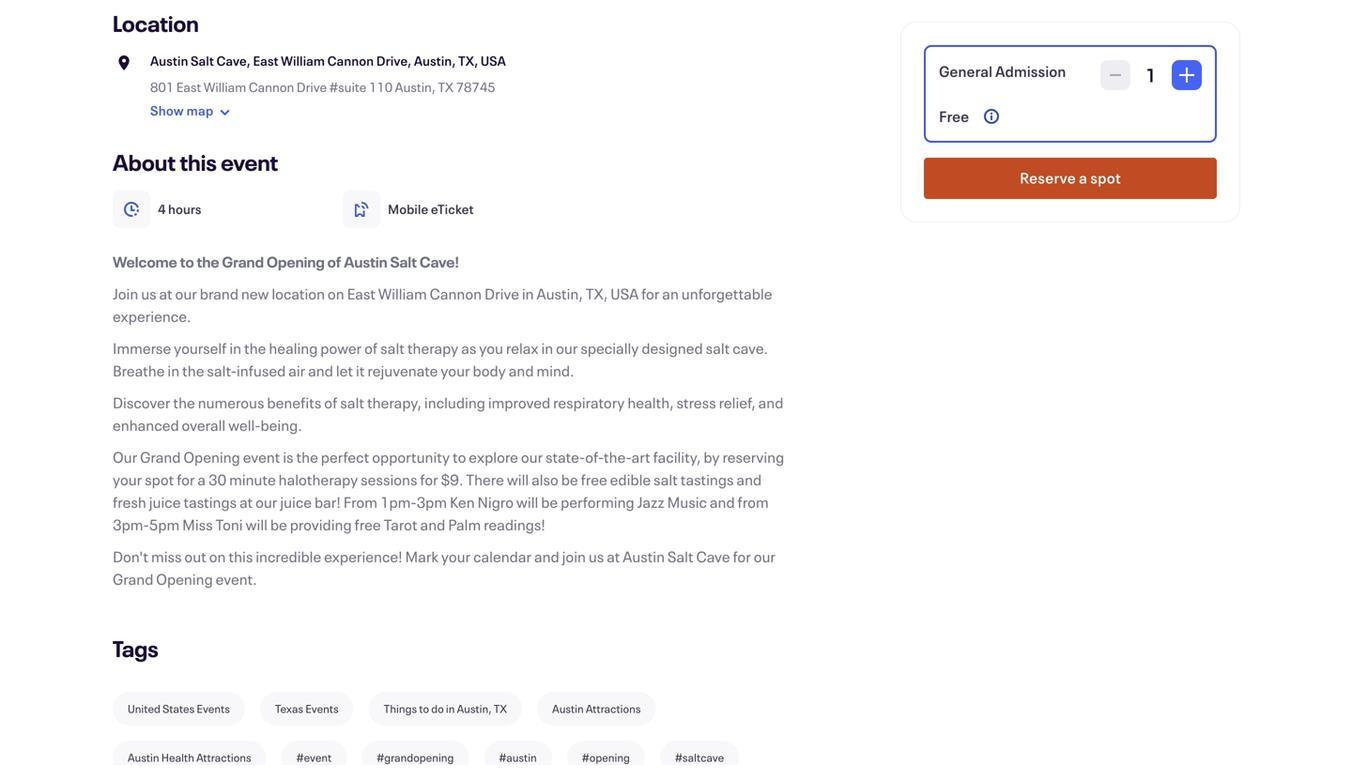 Task type: vqa. For each thing, say whether or not it's contained in the screenshot.
left 'Salt'
yes



Task type: describe. For each thing, give the bounding box(es) containing it.
including
[[424, 393, 485, 413]]

mobile eticket
[[388, 201, 474, 218]]

state-
[[546, 447, 585, 467]]

and inside discover the numerous benefits of salt therapy, including improved respiratory health, stress relief, and enhanced overall well-being.
[[759, 393, 784, 413]]

yourself
[[174, 338, 227, 358]]

sessions
[[361, 470, 417, 490]]

infused
[[237, 361, 286, 381]]

in inside join us at our brand new location on east william cannon drive in austin, tx, usa for an unforgettable experience.
[[522, 284, 534, 304]]

1 horizontal spatial east
[[253, 52, 279, 69]]

at inside our grand opening event is the perfect opportunity to explore our state-of-the-art facility, by reserving your spot for a 30 minute halotherapy sessions for $9. there will also be free edible salt tastings and fresh juice tastings at our juice bar!  from 1pm-3pm ken nigro will be performing jazz music and from 3pm-5pm miss toni will be providing free tarot and palm readings!
[[240, 492, 253, 512]]

opening inside our grand opening event is the perfect opportunity to explore our state-of-the-art facility, by reserving your spot for a 30 minute halotherapy sessions for $9. there will also be free edible salt tastings and fresh juice tastings at our juice bar!  from 1pm-3pm ken nigro will be performing jazz music and from 3pm-5pm miss toni will be providing free tarot and palm readings!
[[183, 447, 240, 467]]

relief,
[[719, 393, 756, 413]]

providing
[[290, 515, 352, 535]]

east inside join us at our brand new location on east william cannon drive in austin, tx, usa for an unforgettable experience.
[[347, 284, 376, 304]]

our inside don't miss out on this incredible experience! mark your calendar and join us at austin salt cave for our grand opening event.
[[754, 547, 776, 567]]

it
[[356, 361, 365, 381]]

brand
[[200, 284, 239, 304]]

1 juice from the left
[[149, 492, 181, 512]]

join
[[113, 284, 138, 304]]

your inside don't miss out on this incredible experience! mark your calendar and join us at austin salt cave for our grand opening event.
[[441, 547, 471, 567]]

well-
[[228, 415, 261, 435]]

1 vertical spatial free
[[355, 515, 381, 535]]

#suite
[[329, 78, 367, 96]]

also
[[532, 470, 559, 490]]

show map
[[150, 102, 214, 119]]

0 vertical spatial this
[[180, 147, 217, 177]]

on inside don't miss out on this incredible experience! mark your calendar and join us at austin salt cave for our grand opening event.
[[209, 547, 226, 567]]

welcome to the grand opening of austin salt cave!
[[113, 252, 459, 272]]

opportunity
[[372, 447, 450, 467]]

0 horizontal spatial tastings
[[184, 492, 237, 512]]

to inside our grand opening event is the perfect opportunity to explore our state-of-the-art facility, by reserving your spot for a 30 minute halotherapy sessions for $9. there will also be free edible salt tastings and fresh juice tastings at our juice bar!  from 1pm-3pm ken nigro will be performing jazz music and from 3pm-5pm miss toni will be providing free tarot and palm readings!
[[453, 447, 466, 467]]

in right breathe at the top of page
[[168, 361, 180, 381]]

tags
[[113, 634, 159, 664]]

join
[[562, 547, 586, 567]]

do
[[431, 702, 444, 717]]

3pm
[[417, 492, 447, 512]]

palm
[[448, 515, 481, 535]]

us inside join us at our brand new location on east william cannon drive in austin, tx, usa for an unforgettable experience.
[[141, 284, 157, 304]]

0 horizontal spatial be
[[270, 515, 287, 535]]

your inside our grand opening event is the perfect opportunity to explore our state-of-the-art facility, by reserving your spot for a 30 minute halotherapy sessions for $9. there will also be free edible salt tastings and fresh juice tastings at our juice bar!  from 1pm-3pm ken nigro will be performing jazz music and from 3pm-5pm miss toni will be providing free tarot and palm readings!
[[113, 470, 142, 490]]

show
[[150, 102, 184, 119]]

enhanced
[[113, 415, 179, 435]]

nigro
[[478, 492, 514, 512]]

us inside don't miss out on this incredible experience! mark your calendar and join us at austin salt cave for our grand opening event.
[[589, 547, 604, 567]]

2 juice from the left
[[280, 492, 312, 512]]

usa inside austin salt cave, east william cannon drive, austin, tx, usa 801 east william cannon drive #suite 110 austin, tx 78745
[[481, 52, 506, 69]]

show map button
[[150, 97, 236, 127]]

0 vertical spatial will
[[507, 470, 529, 490]]

healing
[[269, 338, 318, 358]]

the down yourself
[[182, 361, 204, 381]]

you
[[479, 338, 503, 358]]

from
[[343, 492, 377, 512]]

2 horizontal spatial be
[[561, 470, 578, 490]]

cave!
[[420, 252, 459, 272]]

drive,
[[376, 52, 412, 69]]

air
[[289, 361, 305, 381]]

is
[[283, 447, 294, 467]]

our inside the immerse yourself in the healing power of salt therapy as you relax in our specially designed salt cave. breathe in the salt-infused air and let it rejuvenate your body and mind.
[[556, 338, 578, 358]]

and right air
[[308, 361, 333, 381]]

cave,
[[216, 52, 251, 69]]

the up brand
[[197, 252, 219, 272]]

texas events link
[[260, 692, 354, 726]]

tx inside things to do in austin, tx link
[[494, 702, 507, 717]]

1 horizontal spatial william
[[281, 52, 325, 69]]

perfect
[[321, 447, 369, 467]]

austin attractions link
[[537, 692, 656, 726]]

cannon inside join us at our brand new location on east william cannon drive in austin, tx, usa for an unforgettable experience.
[[430, 284, 482, 304]]

about
[[113, 147, 176, 177]]

mark
[[405, 547, 439, 567]]

for inside don't miss out on this incredible experience! mark your calendar and join us at austin salt cave for our grand opening event.
[[733, 547, 751, 567]]

1 vertical spatial cannon
[[249, 78, 294, 96]]

on inside join us at our brand new location on east william cannon drive in austin, tx, usa for an unforgettable experience.
[[328, 284, 344, 304]]

unforgettable
[[682, 284, 772, 304]]

improved
[[488, 393, 551, 413]]

salt inside don't miss out on this incredible experience! mark your calendar and join us at austin salt cave for our grand opening event.
[[668, 547, 694, 567]]

at inside don't miss out on this incredible experience! mark your calendar and join us at austin salt cave for our grand opening event.
[[607, 547, 620, 567]]

united states events
[[128, 702, 230, 717]]

0 vertical spatial free
[[581, 470, 607, 490]]

events inside texas events link
[[305, 702, 339, 717]]

salt inside austin salt cave, east william cannon drive, austin, tx, usa 801 east william cannon drive #suite 110 austin, tx 78745
[[191, 52, 214, 69]]

being.
[[261, 415, 302, 435]]

benefits
[[267, 393, 322, 413]]

event.
[[216, 569, 257, 589]]

$9.
[[441, 470, 463, 490]]

our
[[113, 447, 137, 467]]

of-
[[585, 447, 604, 467]]

texas events
[[275, 702, 339, 717]]

states
[[163, 702, 195, 717]]

salt inside discover the numerous benefits of salt therapy, including improved respiratory health, stress relief, and enhanced overall well-being.
[[340, 393, 364, 413]]

salt-
[[207, 361, 237, 381]]

of inside the immerse yourself in the healing power of salt therapy as you relax in our specially designed salt cave. breathe in the salt-infused air and let it rejuvenate your body and mind.
[[365, 338, 378, 358]]

our down minute
[[256, 492, 277, 512]]

performing
[[561, 492, 635, 512]]

incredible
[[256, 547, 321, 567]]

therapy,
[[367, 393, 422, 413]]

and inside don't miss out on this incredible experience! mark your calendar and join us at austin salt cave for our grand opening event.
[[534, 547, 559, 567]]

3pm-
[[113, 515, 149, 535]]

30
[[208, 470, 227, 490]]

for up 3pm
[[420, 470, 438, 490]]

0 vertical spatial cannon
[[327, 52, 374, 69]]

experience.
[[113, 306, 191, 326]]

attractions
[[586, 702, 641, 717]]

salt up rejuvenate
[[380, 338, 405, 358]]

immerse
[[113, 338, 171, 358]]

cave
[[696, 547, 730, 567]]

don't miss out on this incredible experience! mark your calendar and join us at austin salt cave for our grand opening event.
[[113, 547, 776, 589]]

minute
[[229, 470, 276, 490]]

united states events link
[[113, 692, 245, 726]]

the up infused
[[244, 338, 266, 358]]

discover
[[113, 393, 170, 413]]

your inside the immerse yourself in the healing power of salt therapy as you relax in our specially designed salt cave. breathe in the salt-infused air and let it rejuvenate your body and mind.
[[441, 361, 470, 381]]

austin, right "drive,"
[[414, 52, 456, 69]]

breathe
[[113, 361, 165, 381]]

united
[[128, 702, 161, 717]]

event inside our grand opening event is the perfect opportunity to explore our state-of-the-art facility, by reserving your spot for a 30 minute halotherapy sessions for $9. there will also be free edible salt tastings and fresh juice tastings at our juice bar!  from 1pm-3pm ken nigro will be performing jazz music and from 3pm-5pm miss toni will be providing free tarot and palm readings!
[[243, 447, 280, 467]]

fresh
[[113, 492, 146, 512]]

our up also
[[521, 447, 543, 467]]



Task type: locate. For each thing, give the bounding box(es) containing it.
immerse yourself in the healing power of salt therapy as you relax in our specially designed salt cave. breathe in the salt-infused air and let it rejuvenate your body and mind.
[[113, 338, 768, 381]]

1 events from the left
[[197, 702, 230, 717]]

rejuvenate
[[368, 361, 438, 381]]

tarot
[[384, 515, 418, 535]]

grand up spot
[[140, 447, 181, 467]]

about this event
[[113, 147, 278, 177]]

0 vertical spatial opening
[[267, 252, 325, 272]]

our left brand
[[175, 284, 197, 304]]

tastings down 'by'
[[681, 470, 734, 490]]

william down the cave!
[[378, 284, 427, 304]]

this up hours
[[180, 147, 217, 177]]

from
[[738, 492, 769, 512]]

as
[[461, 338, 477, 358]]

facility,
[[653, 447, 701, 467]]

of down let
[[324, 393, 338, 413]]

801
[[150, 78, 174, 96]]

austin, right do at the bottom left of page
[[457, 702, 492, 717]]

drive left #suite
[[297, 78, 327, 96]]

discover the numerous benefits of salt therapy, including improved respiratory health, stress relief, and enhanced overall well-being.
[[113, 393, 784, 435]]

william
[[281, 52, 325, 69], [204, 78, 246, 96], [378, 284, 427, 304]]

east up power
[[347, 284, 376, 304]]

relax
[[506, 338, 539, 358]]

tx left 78745
[[438, 78, 454, 96]]

4
[[158, 201, 166, 218]]

map
[[187, 102, 214, 119]]

2 vertical spatial will
[[246, 515, 268, 535]]

and down 3pm
[[420, 515, 445, 535]]

in
[[522, 284, 534, 304], [230, 338, 241, 358], [541, 338, 553, 358], [168, 361, 180, 381], [446, 702, 455, 717]]

your up fresh
[[113, 470, 142, 490]]

out
[[184, 547, 206, 567]]

us up experience. at the left of page
[[141, 284, 157, 304]]

tx, inside austin salt cave, east william cannon drive, austin, tx, usa 801 east william cannon drive #suite 110 austin, tx 78745
[[458, 52, 478, 69]]

2 vertical spatial grand
[[113, 569, 153, 589]]

and left from
[[710, 492, 735, 512]]

austin inside don't miss out on this incredible experience! mark your calendar and join us at austin salt cave for our grand opening event.
[[623, 547, 665, 567]]

0 vertical spatial usa
[[481, 52, 506, 69]]

at right the join
[[607, 547, 620, 567]]

there
[[466, 470, 504, 490]]

in right do at the bottom left of page
[[446, 702, 455, 717]]

1 horizontal spatial tastings
[[681, 470, 734, 490]]

0 horizontal spatial to
[[180, 252, 194, 272]]

opening up 30
[[183, 447, 240, 467]]

the inside discover the numerous benefits of salt therapy, including improved respiratory health, stress relief, and enhanced overall well-being.
[[173, 393, 195, 413]]

east
[[253, 52, 279, 69], [176, 78, 201, 96], [347, 284, 376, 304]]

0 horizontal spatial tx
[[438, 78, 454, 96]]

events inside united states events link
[[197, 702, 230, 717]]

2 horizontal spatial at
[[607, 547, 620, 567]]

0 horizontal spatial usa
[[481, 52, 506, 69]]

will up readings!
[[516, 492, 538, 512]]

austin down jazz
[[623, 547, 665, 567]]

cannon up #suite
[[327, 52, 374, 69]]

drive inside austin salt cave, east william cannon drive, austin, tx, usa 801 east william cannon drive #suite 110 austin, tx 78745
[[297, 78, 327, 96]]

usa
[[481, 52, 506, 69], [611, 284, 639, 304]]

drive up you at top
[[485, 284, 519, 304]]

austin, up relax
[[537, 284, 583, 304]]

for left an
[[642, 284, 660, 304]]

be down state-
[[561, 470, 578, 490]]

0 horizontal spatial at
[[159, 284, 172, 304]]

location
[[272, 284, 325, 304]]

0 vertical spatial william
[[281, 52, 325, 69]]

eticket
[[431, 201, 474, 218]]

0 vertical spatial on
[[328, 284, 344, 304]]

events
[[197, 702, 230, 717], [305, 702, 339, 717]]

the up overall
[[173, 393, 195, 413]]

drive inside join us at our brand new location on east william cannon drive in austin, tx, usa for an unforgettable experience.
[[485, 284, 519, 304]]

your down palm
[[441, 547, 471, 567]]

1 horizontal spatial this
[[229, 547, 253, 567]]

our up mind.
[[556, 338, 578, 358]]

2 horizontal spatial william
[[378, 284, 427, 304]]

on right out
[[209, 547, 226, 567]]

2 horizontal spatial cannon
[[430, 284, 482, 304]]

1 vertical spatial drive
[[485, 284, 519, 304]]

will left also
[[507, 470, 529, 490]]

and left the join
[[534, 547, 559, 567]]

0 horizontal spatial us
[[141, 284, 157, 304]]

2 vertical spatial to
[[419, 702, 429, 717]]

salt left cave
[[668, 547, 694, 567]]

2 vertical spatial william
[[378, 284, 427, 304]]

drive
[[297, 78, 327, 96], [485, 284, 519, 304]]

1 horizontal spatial tx,
[[586, 284, 608, 304]]

health,
[[628, 393, 674, 413]]

usa left an
[[611, 284, 639, 304]]

a
[[198, 470, 206, 490]]

grand down don't
[[113, 569, 153, 589]]

0 horizontal spatial east
[[176, 78, 201, 96]]

of
[[327, 252, 341, 272], [365, 338, 378, 358], [324, 393, 338, 413]]

reserving
[[723, 447, 784, 467]]

1 horizontal spatial juice
[[280, 492, 312, 512]]

miss
[[151, 547, 182, 567]]

1 vertical spatial usa
[[611, 284, 639, 304]]

austin up 801
[[150, 52, 188, 69]]

in inside things to do in austin, tx link
[[446, 702, 455, 717]]

0 horizontal spatial juice
[[149, 492, 181, 512]]

mobile
[[388, 201, 429, 218]]

free down of-
[[581, 470, 607, 490]]

grand up the new
[[222, 252, 264, 272]]

grand inside our grand opening event is the perfect opportunity to explore our state-of-the-art facility, by reserving your spot for a 30 minute halotherapy sessions for $9. there will also be free edible salt tastings and fresh juice tastings at our juice bar!  from 1pm-3pm ken nigro will be performing jazz music and from 3pm-5pm miss toni will be providing free tarot and palm readings!
[[140, 447, 181, 467]]

0 vertical spatial at
[[159, 284, 172, 304]]

east right cave,
[[253, 52, 279, 69]]

tx right do at the bottom left of page
[[494, 702, 507, 717]]

grand
[[222, 252, 264, 272], [140, 447, 181, 467], [113, 569, 153, 589]]

0 horizontal spatial salt
[[191, 52, 214, 69]]

at up experience. at the left of page
[[159, 284, 172, 304]]

juice
[[149, 492, 181, 512], [280, 492, 312, 512]]

edible
[[610, 470, 651, 490]]

austin left the cave!
[[344, 252, 387, 272]]

and right relief,
[[759, 393, 784, 413]]

austin, inside join us at our brand new location on east william cannon drive in austin, tx, usa for an unforgettable experience.
[[537, 284, 583, 304]]

event
[[221, 147, 278, 177], [243, 447, 280, 467]]

1 horizontal spatial usa
[[611, 284, 639, 304]]

1 vertical spatial event
[[243, 447, 280, 467]]

your down as
[[441, 361, 470, 381]]

to for do
[[419, 702, 429, 717]]

austin inside austin salt cave, east william cannon drive, austin, tx, usa 801 east william cannon drive #suite 110 austin, tx 78745
[[150, 52, 188, 69]]

to right welcome
[[180, 252, 194, 272]]

salt left the cave.
[[706, 338, 730, 358]]

respiratory
[[553, 393, 625, 413]]

grand inside don't miss out on this incredible experience! mark your calendar and join us at austin salt cave for our grand opening event.
[[113, 569, 153, 589]]

5pm
[[149, 515, 180, 535]]

0 horizontal spatial on
[[209, 547, 226, 567]]

1 horizontal spatial free
[[581, 470, 607, 490]]

don't
[[113, 547, 148, 567]]

1 horizontal spatial events
[[305, 702, 339, 717]]

to left do at the bottom left of page
[[419, 702, 429, 717]]

2 events from the left
[[305, 702, 339, 717]]

for right cave
[[733, 547, 751, 567]]

juice left bar! at the bottom of page
[[280, 492, 312, 512]]

2 vertical spatial cannon
[[430, 284, 482, 304]]

and up from
[[737, 470, 762, 490]]

for inside join us at our brand new location on east william cannon drive in austin, tx, usa for an unforgettable experience.
[[642, 284, 660, 304]]

spot
[[145, 470, 174, 490]]

this up event.
[[229, 547, 253, 567]]

in up relax
[[522, 284, 534, 304]]

1 vertical spatial will
[[516, 492, 538, 512]]

0 horizontal spatial events
[[197, 702, 230, 717]]

salt
[[380, 338, 405, 358], [706, 338, 730, 358], [340, 393, 364, 413], [654, 470, 678, 490]]

at inside join us at our brand new location on east william cannon drive in austin, tx, usa for an unforgettable experience.
[[159, 284, 172, 304]]

0 vertical spatial tx,
[[458, 52, 478, 69]]

1 horizontal spatial us
[[589, 547, 604, 567]]

location
[[113, 8, 199, 38]]

the right is
[[296, 447, 318, 467]]

salt down facility,
[[654, 470, 678, 490]]

will right toni
[[246, 515, 268, 535]]

1 horizontal spatial salt
[[390, 252, 417, 272]]

let
[[336, 361, 353, 381]]

cannon down cave,
[[249, 78, 294, 96]]

texas
[[275, 702, 303, 717]]

2 horizontal spatial salt
[[668, 547, 694, 567]]

salt down let
[[340, 393, 364, 413]]

william right cave,
[[281, 52, 325, 69]]

to up $9.
[[453, 447, 466, 467]]

ken
[[450, 492, 475, 512]]

1 vertical spatial be
[[541, 492, 558, 512]]

2 vertical spatial salt
[[668, 547, 694, 567]]

1 vertical spatial tx,
[[586, 284, 608, 304]]

at down minute
[[240, 492, 253, 512]]

cave.
[[733, 338, 768, 358]]

salt inside our grand opening event is the perfect opportunity to explore our state-of-the-art facility, by reserving your spot for a 30 minute halotherapy sessions for $9. there will also be free edible salt tastings and fresh juice tastings at our juice bar!  from 1pm-3pm ken nigro will be performing jazz music and from 3pm-5pm miss toni will be providing free tarot and palm readings!
[[654, 470, 678, 490]]

william down cave,
[[204, 78, 246, 96]]

0 vertical spatial tastings
[[681, 470, 734, 490]]

austin salt cave, east william cannon drive, austin, tx, usa 801 east william cannon drive #suite 110 austin, tx 78745
[[150, 52, 506, 96]]

0 vertical spatial east
[[253, 52, 279, 69]]

an
[[662, 284, 679, 304]]

1 horizontal spatial be
[[541, 492, 558, 512]]

1 vertical spatial salt
[[390, 252, 417, 272]]

austin, down "drive,"
[[395, 78, 436, 96]]

and
[[308, 361, 333, 381], [509, 361, 534, 381], [759, 393, 784, 413], [737, 470, 762, 490], [710, 492, 735, 512], [420, 515, 445, 535], [534, 547, 559, 567]]

austin left the attractions
[[552, 702, 584, 717]]

free
[[581, 470, 607, 490], [355, 515, 381, 535]]

calendar
[[473, 547, 532, 567]]

and down relax
[[509, 361, 534, 381]]

usa up 78745
[[481, 52, 506, 69]]

0 vertical spatial salt
[[191, 52, 214, 69]]

1 vertical spatial us
[[589, 547, 604, 567]]

1 horizontal spatial cannon
[[327, 52, 374, 69]]

1 vertical spatial of
[[365, 338, 378, 358]]

east up show map
[[176, 78, 201, 96]]

cannon down the cave!
[[430, 284, 482, 304]]

1 horizontal spatial to
[[419, 702, 429, 717]]

1 horizontal spatial on
[[328, 284, 344, 304]]

salt left the cave!
[[390, 252, 417, 272]]

opening up location
[[267, 252, 325, 272]]

opening inside don't miss out on this incredible experience! mark your calendar and join us at austin salt cave for our grand opening event.
[[156, 569, 213, 589]]

0 vertical spatial tx
[[438, 78, 454, 96]]

in up 'salt-'
[[230, 338, 241, 358]]

tx,
[[458, 52, 478, 69], [586, 284, 608, 304]]

our inside join us at our brand new location on east william cannon drive in austin, tx, usa for an unforgettable experience.
[[175, 284, 197, 304]]

numerous
[[198, 393, 264, 413]]

0 horizontal spatial this
[[180, 147, 217, 177]]

austin
[[150, 52, 188, 69], [344, 252, 387, 272], [623, 547, 665, 567], [552, 702, 584, 717]]

usa inside join us at our brand new location on east william cannon drive in austin, tx, usa for an unforgettable experience.
[[611, 284, 639, 304]]

1 horizontal spatial tx
[[494, 702, 507, 717]]

the-
[[604, 447, 632, 467]]

halotherapy
[[279, 470, 358, 490]]

0 vertical spatial be
[[561, 470, 578, 490]]

tastings
[[681, 470, 734, 490], [184, 492, 237, 512]]

music
[[667, 492, 707, 512]]

of up power
[[327, 252, 341, 272]]

0 horizontal spatial free
[[355, 515, 381, 535]]

1 horizontal spatial at
[[240, 492, 253, 512]]

tx, inside join us at our brand new location on east william cannon drive in austin, tx, usa for an unforgettable experience.
[[586, 284, 608, 304]]

2 vertical spatial of
[[324, 393, 338, 413]]

william inside join us at our brand new location on east william cannon drive in austin, tx, usa for an unforgettable experience.
[[378, 284, 427, 304]]

0 vertical spatial event
[[221, 147, 278, 177]]

opening
[[267, 252, 325, 272], [183, 447, 240, 467], [156, 569, 213, 589]]

0 horizontal spatial cannon
[[249, 78, 294, 96]]

0 horizontal spatial drive
[[297, 78, 327, 96]]

this
[[180, 147, 217, 177], [229, 547, 253, 567]]

0 horizontal spatial tx,
[[458, 52, 478, 69]]

on
[[328, 284, 344, 304], [209, 547, 226, 567]]

1 vertical spatial tastings
[[184, 492, 237, 512]]

be up incredible
[[270, 515, 287, 535]]

be down also
[[541, 492, 558, 512]]

to for the
[[180, 252, 194, 272]]

to
[[180, 252, 194, 272], [453, 447, 466, 467], [419, 702, 429, 717]]

juice up 5pm
[[149, 492, 181, 512]]

our grand opening event is the perfect opportunity to explore our state-of-the-art facility, by reserving your spot for a 30 minute halotherapy sessions for $9. there will also be free edible salt tastings and fresh juice tastings at our juice bar!  from 1pm-3pm ken nigro will be performing jazz music and from 3pm-5pm miss toni will be providing free tarot and palm readings!
[[113, 447, 784, 535]]

in up mind.
[[541, 338, 553, 358]]

stress
[[677, 393, 716, 413]]

2 vertical spatial east
[[347, 284, 376, 304]]

0 horizontal spatial william
[[204, 78, 246, 96]]

1 vertical spatial william
[[204, 78, 246, 96]]

join us at our brand new location on east william cannon drive in austin, tx, usa for an unforgettable experience.
[[113, 284, 772, 326]]

0 vertical spatial grand
[[222, 252, 264, 272]]

2 horizontal spatial to
[[453, 447, 466, 467]]

2 vertical spatial at
[[607, 547, 620, 567]]

designed
[[642, 338, 703, 358]]

0 vertical spatial your
[[441, 361, 470, 381]]

1 vertical spatial east
[[176, 78, 201, 96]]

2 vertical spatial opening
[[156, 569, 213, 589]]

event up minute
[[243, 447, 280, 467]]

1 vertical spatial on
[[209, 547, 226, 567]]

this inside don't miss out on this incredible experience! mark your calendar and join us at austin salt cave for our grand opening event.
[[229, 547, 253, 567]]

78745
[[456, 78, 496, 96]]

austin attractions
[[552, 702, 641, 717]]

the inside our grand opening event is the perfect opportunity to explore our state-of-the-art facility, by reserving your spot for a 30 minute halotherapy sessions for $9. there will also be free edible salt tastings and fresh juice tastings at our juice bar!  from 1pm-3pm ken nigro will be performing jazz music and from 3pm-5pm miss toni will be providing free tarot and palm readings!
[[296, 447, 318, 467]]

new
[[241, 284, 269, 304]]

event down show map dropdown button
[[221, 147, 278, 177]]

things to do in austin, tx
[[384, 702, 507, 717]]

1 vertical spatial your
[[113, 470, 142, 490]]

1 vertical spatial to
[[453, 447, 466, 467]]

by
[[704, 447, 720, 467]]

our right cave
[[754, 547, 776, 567]]

110
[[369, 78, 393, 96]]

free down from
[[355, 515, 381, 535]]

of inside discover the numerous benefits of salt therapy, including improved respiratory health, stress relief, and enhanced overall well-being.
[[324, 393, 338, 413]]

2 vertical spatial your
[[441, 547, 471, 567]]

0 vertical spatial to
[[180, 252, 194, 272]]

specially
[[581, 338, 639, 358]]

for left a
[[177, 470, 195, 490]]

the
[[197, 252, 219, 272], [244, 338, 266, 358], [182, 361, 204, 381], [173, 393, 195, 413], [296, 447, 318, 467]]

of up 'it'
[[365, 338, 378, 358]]

opening down out
[[156, 569, 213, 589]]

us right the join
[[589, 547, 604, 567]]

toni
[[216, 515, 243, 535]]

events right texas in the left of the page
[[305, 702, 339, 717]]

0 vertical spatial of
[[327, 252, 341, 272]]

experience!
[[324, 547, 403, 567]]

1 horizontal spatial drive
[[485, 284, 519, 304]]

events right states
[[197, 702, 230, 717]]

tx inside austin salt cave, east william cannon drive, austin, tx, usa 801 east william cannon drive #suite 110 austin, tx 78745
[[438, 78, 454, 96]]

tx, up 78745
[[458, 52, 478, 69]]

2 horizontal spatial east
[[347, 284, 376, 304]]

salt left cave,
[[191, 52, 214, 69]]

tx, up specially
[[586, 284, 608, 304]]

1 vertical spatial opening
[[183, 447, 240, 467]]

things to do in austin, tx link
[[369, 692, 522, 726]]

1 vertical spatial grand
[[140, 447, 181, 467]]

1 vertical spatial this
[[229, 547, 253, 567]]

tastings down 30
[[184, 492, 237, 512]]

2 vertical spatial be
[[270, 515, 287, 535]]

0 vertical spatial us
[[141, 284, 157, 304]]

1 vertical spatial tx
[[494, 702, 507, 717]]

0 vertical spatial drive
[[297, 78, 327, 96]]

miss
[[182, 515, 213, 535]]

on right location
[[328, 284, 344, 304]]

1 vertical spatial at
[[240, 492, 253, 512]]



